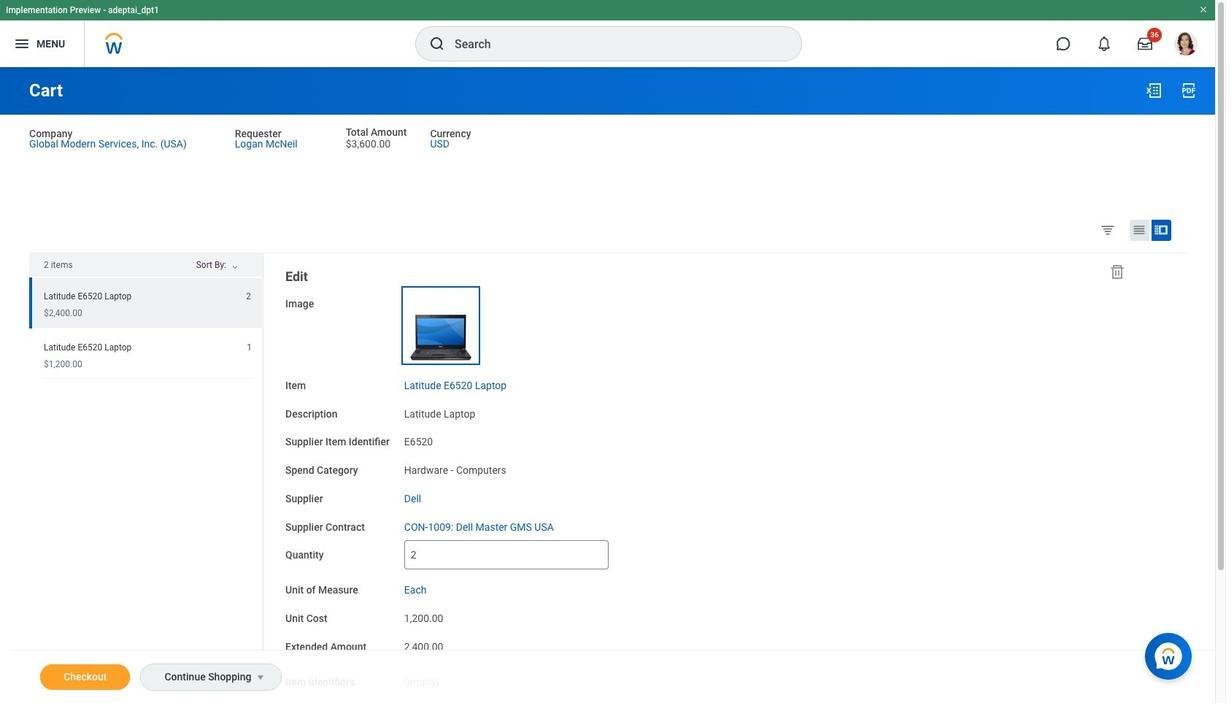 Task type: locate. For each thing, give the bounding box(es) containing it.
view printable version (pdf) image
[[1181, 82, 1198, 99]]

chevron down image
[[226, 264, 244, 275]]

none text field inside navigation pane region
[[404, 541, 609, 570]]

toggle to list detail view image
[[1155, 223, 1169, 237]]

hardware - computers element
[[404, 462, 507, 476]]

region
[[29, 253, 264, 703]]

inbox large image
[[1139, 37, 1153, 51]]

profile logan mcneil image
[[1175, 32, 1198, 58]]

delete image
[[1109, 263, 1127, 280]]

option group
[[1098, 219, 1183, 244]]

caret down image
[[252, 672, 270, 684]]

Toggle to List Detail view radio
[[1152, 220, 1172, 241]]

None text field
[[404, 541, 609, 570]]

banner
[[0, 0, 1216, 67]]

main content
[[0, 67, 1216, 703]]

Search Workday  search field
[[455, 28, 772, 60]]



Task type: vqa. For each thing, say whether or not it's contained in the screenshot.
topmost Services
no



Task type: describe. For each thing, give the bounding box(es) containing it.
justify image
[[13, 35, 31, 53]]

toggle to grid view image
[[1133, 223, 1147, 237]]

arrow down image
[[244, 261, 261, 271]]

close environment banner image
[[1200, 5, 1209, 14]]

e6520.jpg image
[[404, 289, 477, 362]]

item list list box
[[29, 277, 263, 379]]

navigation pane region
[[264, 253, 1145, 703]]

Toggle to Grid view radio
[[1131, 220, 1150, 241]]

select to filter grid data image
[[1101, 222, 1117, 237]]

search image
[[429, 35, 446, 53]]

notifications large image
[[1098, 37, 1112, 51]]

export to excel image
[[1146, 82, 1163, 99]]



